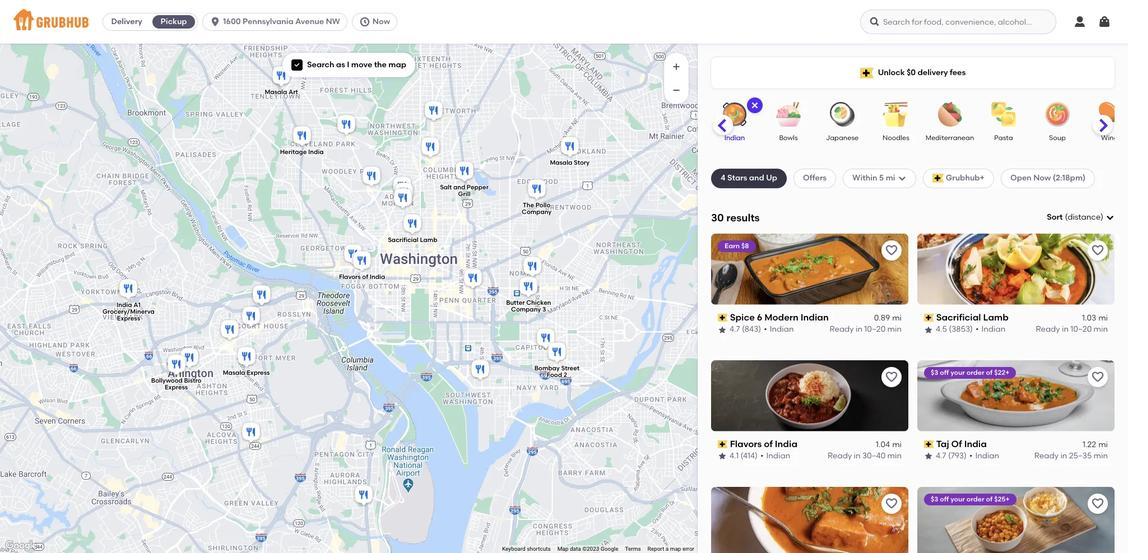 Task type: describe. For each thing, give the bounding box(es) containing it.
masala art
[[265, 88, 298, 96]]

street
[[561, 365, 579, 372]]

min for flavors of india
[[888, 451, 902, 461]]

4.7 for spice 6 modern indian
[[730, 325, 740, 334]]

report a map error
[[648, 546, 695, 552]]

masala for masala express bollywood bistro express
[[223, 369, 245, 376]]

1 horizontal spatial express
[[165, 384, 188, 391]]

1 vertical spatial lamb
[[984, 312, 1009, 323]]

earn
[[725, 242, 740, 250]]

grill
[[458, 190, 470, 197]]

mi for spice 6 modern indian
[[893, 313, 902, 323]]

bistro
[[184, 377, 201, 385]]

sort
[[1048, 213, 1063, 222]]

food
[[547, 371, 562, 379]]

spice kraft indian bistro - clarendon image
[[218, 318, 241, 343]]

now inside button
[[373, 17, 390, 26]]

off for $3 off your order of $25+
[[940, 495, 949, 503]]

keyboard shortcuts button
[[502, 546, 551, 553]]

masala for masala art
[[265, 88, 287, 96]]

ready for sacrificial lamb
[[1036, 325, 1061, 334]]

mi for flavors of india
[[893, 440, 902, 450]]

your for $3 off your order of $25+
[[951, 495, 965, 503]]

bombay street food 2
[[534, 365, 579, 379]]

0.89 mi
[[875, 313, 902, 323]]

1.22 mi
[[1083, 440, 1108, 450]]

min for taj of india
[[1094, 451, 1108, 461]]

keyboard shortcuts
[[502, 546, 551, 552]]

order for $25+
[[967, 495, 985, 503]]

map region
[[0, 40, 708, 553]]

svg image for 1600 pennsylvania avenue nw
[[210, 16, 221, 27]]

bollywood
[[151, 377, 182, 385]]

salt and pepper grill the pollo company
[[440, 183, 552, 215]]

ready for spice 6 modern indian
[[830, 325, 854, 334]]

sort ( distance )
[[1048, 213, 1104, 222]]

in for taj of india
[[1061, 451, 1068, 461]]

4.5
[[936, 325, 947, 334]]

flavors of india image
[[351, 249, 373, 274]]

bowls
[[780, 134, 798, 142]]

(3853)
[[949, 325, 973, 334]]

1.04 mi
[[876, 440, 902, 450]]

30 results
[[712, 211, 760, 224]]

4.1
[[730, 451, 739, 461]]

1600 pennsylvania avenue nw
[[223, 17, 340, 26]]

30–40
[[863, 451, 886, 461]]

earn $8
[[725, 242, 749, 250]]

0 vertical spatial and
[[750, 173, 765, 183]]

terms link
[[625, 546, 641, 552]]

$8
[[742, 242, 749, 250]]

indian image
[[715, 102, 755, 127]]

soup
[[1050, 134, 1066, 142]]

nw
[[326, 17, 340, 26]]

error
[[683, 546, 695, 552]]

indian for flavors of india
[[767, 451, 791, 461]]

svg image for search as i move the map
[[294, 62, 301, 68]]

as
[[336, 60, 345, 70]]

star icon image for taj of india
[[925, 452, 934, 461]]

taj
[[937, 439, 950, 449]]

a1
[[133, 301, 140, 309]]

sacrificial inside map region
[[388, 236, 418, 244]]

distance
[[1068, 213, 1101, 222]]

subscription pass image for spice 6 modern indian
[[718, 314, 728, 322]]

1 vertical spatial flavors
[[730, 439, 762, 449]]

4.7 for taj of india
[[936, 451, 947, 461]]

4 stars and up
[[721, 173, 778, 183]]

1600 pennsylvania avenue nw button
[[202, 13, 352, 31]]

mediterranean
[[926, 134, 975, 142]]

• indian for of
[[970, 451, 1000, 461]]

$25+
[[995, 495, 1010, 503]]

unlock $0 delivery fees
[[878, 68, 966, 77]]

sacrificial lamb logo image
[[918, 234, 1115, 305]]

taj of india logo image
[[918, 360, 1115, 432]]

subscription pass image for sacrificial lamb
[[925, 314, 934, 322]]

avenue
[[296, 17, 324, 26]]

1600
[[223, 17, 241, 26]]

main navigation navigation
[[0, 0, 1129, 44]]

salt and pepper grill ii image
[[422, 99, 445, 124]]

subscription pass image for flavors of india
[[718, 441, 728, 449]]

none field containing sort
[[1048, 212, 1115, 223]]

unlock
[[878, 68, 905, 77]]

$3 for $3 off your order of $22+
[[931, 369, 939, 377]]

min for spice 6 modern indian
[[888, 325, 902, 334]]

delivery
[[918, 68, 948, 77]]

(843)
[[742, 325, 762, 334]]

taj of india
[[937, 439, 987, 449]]

• for of
[[970, 451, 973, 461]]

masala story image
[[559, 135, 581, 160]]

delhi dhaba image
[[240, 305, 262, 329]]

himalayan heritage logo image
[[712, 487, 909, 553]]

grubhub+
[[946, 173, 985, 183]]

$3 off your order of $22+
[[931, 369, 1010, 377]]

the
[[374, 60, 387, 70]]

bowls image
[[769, 102, 809, 127]]

india inside india a1 grocery/minerva express
[[116, 301, 132, 309]]

sacrificial lamb inside map region
[[388, 236, 437, 244]]

1.03
[[1083, 313, 1097, 323]]

star icon image for flavors of india
[[718, 452, 727, 461]]

report
[[648, 546, 665, 552]]

Search for food, convenience, alcohol... search field
[[861, 10, 1057, 34]]

in for spice 6 modern indian
[[856, 325, 863, 334]]

4.1 (414)
[[730, 451, 758, 461]]

)
[[1101, 213, 1104, 222]]

japanese image
[[823, 102, 862, 127]]

star icon image for sacrificial lamb
[[925, 325, 934, 334]]

1 horizontal spatial now
[[1034, 173, 1052, 183]]

open
[[1011, 173, 1032, 183]]

mi for sacrificial lamb
[[1099, 313, 1108, 323]]

ready for flavors of india
[[828, 451, 852, 461]]

noodles image
[[877, 102, 916, 127]]

company inside butter chicken company 3
[[511, 306, 541, 313]]

save this restaurant image
[[885, 370, 899, 384]]

save this restaurant image for $3 off your order of $22+
[[1092, 370, 1105, 384]]

urban tandoor image
[[178, 346, 200, 371]]

pickup button
[[150, 13, 197, 31]]

taj of india image
[[342, 242, 364, 267]]

city kabob & curry house image
[[240, 421, 262, 445]]

india a1 grocery/minerva express
[[102, 301, 154, 322]]

5
[[880, 173, 884, 183]]

jyoti indian cuisine image
[[391, 175, 414, 199]]

delivery
[[111, 17, 142, 26]]

10–20 for sacrificial lamb
[[1071, 325, 1092, 334]]

art
[[288, 88, 298, 96]]

bollywood bistro express image
[[165, 353, 188, 378]]

within
[[853, 173, 878, 183]]

lamb inside map region
[[420, 236, 437, 244]]

map
[[558, 546, 569, 552]]

1.04
[[876, 440, 890, 450]]

grubhub plus flag logo image for unlock $0 delivery fees
[[860, 68, 874, 78]]

search as i move the map
[[307, 60, 407, 70]]

grocery/minerva
[[102, 308, 154, 315]]

0.89
[[875, 313, 890, 323]]

min for sacrificial lamb
[[1094, 325, 1108, 334]]

express inside india a1 grocery/minerva express
[[117, 315, 140, 322]]

sundara indian restaurant image
[[250, 283, 273, 308]]

4.7 (843)
[[730, 325, 762, 334]]

1 horizontal spatial masala art image
[[469, 358, 491, 383]]

4.5 (3853)
[[936, 325, 973, 334]]

masala express image
[[235, 345, 258, 370]]

(793)
[[949, 451, 967, 461]]

himalayan heritage image
[[393, 181, 415, 205]]

kohinoor dhaba image
[[352, 484, 375, 508]]

indian for taj of india
[[976, 451, 1000, 461]]

wings image
[[1092, 102, 1129, 127]]

wings
[[1102, 134, 1122, 142]]

4.7 (793)
[[936, 451, 967, 461]]



Task type: vqa. For each thing, say whether or not it's contained in the screenshot.
SALADS
no



Task type: locate. For each thing, give the bounding box(es) containing it.
flavors
[[339, 273, 361, 280], [730, 439, 762, 449]]

svg image inside 'now' button
[[359, 16, 371, 27]]

heritage india masala story
[[280, 148, 590, 166]]

indian for spice 6 modern indian
[[770, 325, 794, 334]]

1 vertical spatial sacrificial lamb
[[937, 312, 1009, 323]]

indian right modern
[[801, 312, 829, 323]]

0 vertical spatial map
[[389, 60, 407, 70]]

flavors of india up (414)
[[730, 439, 798, 449]]

off down 4.5
[[940, 369, 949, 377]]

0 horizontal spatial masala art image
[[270, 64, 292, 89]]

sacrificial lamb
[[388, 236, 437, 244], [937, 312, 1009, 323]]

off for $3 off your order of $22+
[[940, 369, 949, 377]]

flavors of india logo image
[[712, 360, 909, 432]]

indian right (414)
[[767, 451, 791, 461]]

$3 off your order of $25+
[[931, 495, 1010, 503]]

spice 6 modern indian logo image
[[712, 234, 909, 305]]

mi right 5
[[886, 173, 896, 183]]

noodles
[[883, 134, 910, 142]]

1 vertical spatial company
[[511, 306, 541, 313]]

mi right 1.22
[[1099, 440, 1108, 450]]

pasta image
[[985, 102, 1024, 127]]

search
[[307, 60, 334, 70]]

4.7 down spice in the bottom right of the page
[[730, 325, 740, 334]]

ready in 10–20 min for spice 6 modern indian
[[830, 325, 902, 334]]

save this restaurant image
[[885, 244, 899, 257], [1092, 244, 1105, 257], [1092, 370, 1105, 384], [885, 497, 899, 511], [1092, 497, 1105, 511]]

• right (414)
[[761, 451, 764, 461]]

1 vertical spatial 4.7
[[936, 451, 947, 461]]

stars
[[728, 173, 748, 183]]

of inside map region
[[362, 273, 368, 280]]

0 horizontal spatial lamb
[[420, 236, 437, 244]]

• indian right (414)
[[761, 451, 791, 461]]

1 vertical spatial grubhub plus flag logo image
[[933, 174, 944, 183]]

results
[[727, 211, 760, 224]]

flavors of india inside map region
[[339, 273, 385, 280]]

grubhub plus flag logo image left unlock
[[860, 68, 874, 78]]

(414)
[[741, 451, 758, 461]]

bombay
[[534, 365, 560, 372]]

now up the
[[373, 17, 390, 26]]

2 subscription pass image from the top
[[718, 441, 728, 449]]

2 order from the top
[[967, 495, 985, 503]]

1 horizontal spatial grubhub plus flag logo image
[[933, 174, 944, 183]]

of
[[362, 273, 368, 280], [987, 369, 993, 377], [764, 439, 773, 449], [987, 495, 993, 503]]

butter chicken company 3 image
[[517, 275, 540, 300]]

1 vertical spatial subscription pass image
[[925, 441, 934, 449]]

1 horizontal spatial ready in 10–20 min
[[1036, 325, 1108, 334]]

min down the 1.03 mi
[[1094, 325, 1108, 334]]

and right "salt"
[[453, 183, 465, 191]]

vegz image
[[392, 186, 414, 211]]

india inside heritage india masala story
[[308, 148, 323, 156]]

6
[[757, 312, 763, 323]]

0 horizontal spatial masala
[[223, 369, 245, 376]]

japanese
[[826, 134, 859, 142]]

order left $25+ at the bottom right of the page
[[967, 495, 985, 503]]

0 horizontal spatial and
[[453, 183, 465, 191]]

salt
[[440, 183, 452, 191]]

keyboard
[[502, 546, 526, 552]]

30
[[712, 211, 724, 224]]

spice 6 modern indian image
[[462, 267, 484, 291]]

flavors of india down taj of india icon
[[339, 273, 385, 280]]

pepper
[[467, 183, 489, 191]]

company down the pollo company image
[[522, 208, 552, 215]]

• right the (793)
[[970, 451, 973, 461]]

save this restaurant button
[[882, 240, 902, 261], [1088, 240, 1108, 261], [882, 367, 902, 387], [1088, 367, 1108, 387], [882, 494, 902, 514], [1088, 494, 1108, 514]]

map data ©2023 google
[[558, 546, 619, 552]]

ready in 10–20 min for sacrificial lamb
[[1036, 325, 1108, 334]]

0 horizontal spatial 10–20
[[865, 325, 886, 334]]

pollo
[[536, 201, 551, 209]]

subscription pass image for taj of india
[[925, 441, 934, 449]]

and left "up"
[[750, 173, 765, 183]]

order for $22+
[[967, 369, 985, 377]]

1 horizontal spatial svg image
[[294, 62, 301, 68]]

lamb
[[420, 236, 437, 244], [984, 312, 1009, 323]]

star icon image
[[718, 325, 727, 334], [925, 325, 934, 334], [718, 452, 727, 461], [925, 452, 934, 461]]

subscription pass image right 0.89 mi
[[925, 314, 934, 322]]

save this restaurant image for earn $8
[[885, 244, 899, 257]]

masala left the story
[[550, 159, 572, 166]]

1 horizontal spatial 4.7
[[936, 451, 947, 461]]

2 vertical spatial express
[[165, 384, 188, 391]]

• right (3853)
[[976, 325, 979, 334]]

and inside salt and pepper grill the pollo company
[[453, 183, 465, 191]]

now right open
[[1034, 173, 1052, 183]]

0 horizontal spatial svg image
[[210, 16, 221, 27]]

map
[[389, 60, 407, 70], [670, 546, 681, 552]]

express down a1
[[117, 315, 140, 322]]

sacrificial lamb image
[[401, 212, 424, 237]]

(
[[1066, 213, 1068, 222]]

soup image
[[1038, 102, 1078, 127]]

fees
[[950, 68, 966, 77]]

a
[[666, 546, 669, 552]]

indian for sacrificial lamb
[[982, 325, 1006, 334]]

aatish on the hill image
[[535, 327, 557, 351]]

min
[[888, 325, 902, 334], [1094, 325, 1108, 334], [888, 451, 902, 461], [1094, 451, 1108, 461]]

shortcuts
[[527, 546, 551, 552]]

pasta
[[995, 134, 1014, 142]]

1 order from the top
[[967, 369, 985, 377]]

2 $3 from the top
[[931, 495, 939, 503]]

0 vertical spatial your
[[951, 369, 965, 377]]

mi right 1.04
[[893, 440, 902, 450]]

plus icon image
[[671, 61, 682, 72]]

$3 down 4.7 (793)
[[931, 495, 939, 503]]

0 vertical spatial now
[[373, 17, 390, 26]]

2 subscription pass image from the top
[[925, 441, 934, 449]]

1 horizontal spatial map
[[670, 546, 681, 552]]

butter
[[506, 299, 525, 306]]

2 ready in 10–20 min from the left
[[1036, 325, 1108, 334]]

indian down modern
[[770, 325, 794, 334]]

in for flavors of india
[[854, 451, 861, 461]]

indian down taj of india
[[976, 451, 1000, 461]]

open now (2:18pm)
[[1011, 173, 1086, 183]]

0 horizontal spatial sacrificial lamb
[[388, 236, 437, 244]]

1 vertical spatial express
[[247, 369, 270, 376]]

• indian down spice 6 modern indian
[[764, 325, 794, 334]]

heritage india image
[[291, 124, 313, 149]]

1 horizontal spatial flavors of india
[[730, 439, 798, 449]]

svg image
[[1098, 15, 1112, 29], [210, 16, 221, 27], [294, 62, 301, 68]]

3
[[542, 306, 546, 313]]

• for lamb
[[976, 325, 979, 334]]

2 vertical spatial masala
[[223, 369, 245, 376]]

svg image inside field
[[1106, 213, 1115, 222]]

• indian down taj of india
[[970, 451, 1000, 461]]

0 vertical spatial sacrificial
[[388, 236, 418, 244]]

1 off from the top
[[940, 369, 949, 377]]

sacrificial
[[388, 236, 418, 244], [937, 312, 981, 323]]

masala down spice kraft indian bistro - clarendon icon
[[223, 369, 245, 376]]

0 horizontal spatial grubhub plus flag logo image
[[860, 68, 874, 78]]

0 vertical spatial flavors of india
[[339, 273, 385, 280]]

0 vertical spatial flavors
[[339, 273, 361, 280]]

mi right the 0.89
[[893, 313, 902, 323]]

2 off from the top
[[940, 495, 949, 503]]

1 subscription pass image from the top
[[925, 314, 934, 322]]

star icon image left 4.7 (793)
[[925, 452, 934, 461]]

now button
[[352, 13, 402, 31]]

map right the
[[389, 60, 407, 70]]

0 vertical spatial subscription pass image
[[925, 314, 934, 322]]

2 horizontal spatial svg image
[[1098, 15, 1112, 29]]

1 horizontal spatial sacrificial
[[937, 312, 981, 323]]

2 10–20 from the left
[[1071, 325, 1092, 334]]

0 vertical spatial masala art image
[[270, 64, 292, 89]]

1 vertical spatial your
[[951, 495, 965, 503]]

flavors down taj of india icon
[[339, 273, 361, 280]]

your down (3853)
[[951, 369, 965, 377]]

indian right (3853)
[[982, 325, 1006, 334]]

express down bollywood bistro express icon
[[165, 384, 188, 391]]

company left 3
[[511, 306, 541, 313]]

2 horizontal spatial masala
[[550, 159, 572, 166]]

1 vertical spatial $3
[[931, 495, 939, 503]]

masala left "art"
[[265, 88, 287, 96]]

express
[[117, 315, 140, 322], [247, 369, 270, 376], [165, 384, 188, 391]]

ready for taj of india
[[1035, 451, 1059, 461]]

the pollo company image
[[526, 177, 548, 202]]

1 horizontal spatial sacrificial lamb
[[937, 312, 1009, 323]]

1 your from the top
[[951, 369, 965, 377]]

grubhub plus flag logo image left the grubhub+
[[933, 174, 944, 183]]

0 vertical spatial order
[[967, 369, 985, 377]]

0 horizontal spatial sacrificial
[[388, 236, 418, 244]]

• right (843)
[[764, 325, 767, 334]]

mediterranean image
[[931, 102, 970, 127]]

1.03 mi
[[1083, 313, 1108, 323]]

0 vertical spatial grubhub plus flag logo image
[[860, 68, 874, 78]]

flavors inside map region
[[339, 273, 361, 280]]

10–20 down 1.03
[[1071, 325, 1092, 334]]

1 ready in 10–20 min from the left
[[830, 325, 902, 334]]

10–20 for spice 6 modern indian
[[865, 325, 886, 334]]

0 horizontal spatial flavors of india
[[339, 273, 385, 280]]

1 vertical spatial now
[[1034, 173, 1052, 183]]

1.22
[[1083, 440, 1097, 450]]

1 horizontal spatial and
[[750, 173, 765, 183]]

min down 1.22 mi
[[1094, 451, 1108, 461]]

ready in 30–40 min
[[828, 451, 902, 461]]

4
[[721, 173, 726, 183]]

0 horizontal spatial now
[[373, 17, 390, 26]]

0 horizontal spatial ready in 10–20 min
[[830, 325, 902, 334]]

• indian for lamb
[[976, 325, 1006, 334]]

1 vertical spatial masala art image
[[469, 358, 491, 383]]

1 horizontal spatial lamb
[[984, 312, 1009, 323]]

save this restaurant image for $3 off your order of $25+
[[1092, 497, 1105, 511]]

min down 0.89 mi
[[888, 325, 902, 334]]

report a map error link
[[648, 546, 695, 552]]

0 horizontal spatial flavors
[[339, 273, 361, 280]]

modern
[[765, 312, 799, 323]]

2 your from the top
[[951, 495, 965, 503]]

mi for taj of india
[[1099, 440, 1108, 450]]

star icon image left 4.7 (843)
[[718, 325, 727, 334]]

indique image
[[335, 113, 357, 138]]

masala art image
[[270, 64, 292, 89], [469, 358, 491, 383]]

1 vertical spatial map
[[670, 546, 681, 552]]

chicken
[[526, 299, 551, 306]]

1 vertical spatial sacrificial
[[937, 312, 981, 323]]

ready
[[830, 325, 854, 334], [1036, 325, 1061, 334], [828, 451, 852, 461], [1035, 451, 1059, 461]]

sacrificial lamb up (3853)
[[937, 312, 1009, 323]]

1 subscription pass image from the top
[[718, 314, 728, 322]]

0 vertical spatial lamb
[[420, 236, 437, 244]]

move
[[351, 60, 372, 70]]

your down the (793)
[[951, 495, 965, 503]]

4.7 down taj
[[936, 451, 947, 461]]

masala inside heritage india masala story
[[550, 159, 572, 166]]

bombay street food image
[[419, 135, 442, 160]]

ready in 25–35 min
[[1035, 451, 1108, 461]]

the
[[523, 201, 534, 209]]

1 vertical spatial off
[[940, 495, 949, 503]]

0 vertical spatial company
[[522, 208, 552, 215]]

0 vertical spatial off
[[940, 369, 949, 377]]

masala inside masala express bollywood bistro express
[[223, 369, 245, 376]]

mi right 1.03
[[1099, 313, 1108, 323]]

10–20
[[865, 325, 886, 334], [1071, 325, 1092, 334]]

heritage
[[280, 148, 307, 156]]

1 horizontal spatial 10–20
[[1071, 325, 1092, 334]]

within 5 mi
[[853, 173, 896, 183]]

your for $3 off your order of $22+
[[951, 369, 965, 377]]

• for of
[[761, 451, 764, 461]]

minus icon image
[[671, 85, 682, 96]]

india a1 grocery/minerva express image
[[117, 277, 139, 302]]

pennsylvania
[[243, 17, 294, 26]]

0 horizontal spatial express
[[117, 315, 140, 322]]

star icon image left 4.5
[[925, 325, 934, 334]]

1 horizontal spatial masala
[[265, 88, 287, 96]]

in for sacrificial lamb
[[1062, 325, 1069, 334]]

min down the 1.04 mi
[[888, 451, 902, 461]]

terms
[[625, 546, 641, 552]]

0 vertical spatial express
[[117, 315, 140, 322]]

jyoti indian cuisine logo image
[[918, 487, 1115, 553]]

• for 6
[[764, 325, 767, 334]]

1 $3 from the top
[[931, 369, 939, 377]]

subscription pass image
[[718, 314, 728, 322], [718, 441, 728, 449]]

ready in 10–20 min down the 0.89
[[830, 325, 902, 334]]

ready in 10–20 min
[[830, 325, 902, 334], [1036, 325, 1108, 334]]

$3 right save this restaurant image
[[931, 369, 939, 377]]

• indian for of
[[761, 451, 791, 461]]

1 vertical spatial and
[[453, 183, 465, 191]]

sacrificial down vegz image
[[388, 236, 418, 244]]

0 vertical spatial subscription pass image
[[718, 314, 728, 322]]

subscription pass image
[[925, 314, 934, 322], [925, 441, 934, 449]]

4.7
[[730, 325, 740, 334], [936, 451, 947, 461]]

0 vertical spatial masala
[[265, 88, 287, 96]]

grubhub plus flag logo image for grubhub+
[[933, 174, 944, 183]]

sacrificial lamb down vegz image
[[388, 236, 437, 244]]

sacrificial up (3853)
[[937, 312, 981, 323]]

your
[[951, 369, 965, 377], [951, 495, 965, 503]]

masala
[[265, 88, 287, 96], [550, 159, 572, 166], [223, 369, 245, 376]]

masala express bollywood bistro express
[[151, 369, 270, 391]]

i
[[347, 60, 350, 70]]

up
[[767, 173, 778, 183]]

data
[[570, 546, 581, 552]]

(2:18pm)
[[1053, 173, 1086, 183]]

star icon image left 4.1 on the right bottom
[[718, 452, 727, 461]]

grubhub plus flag logo image
[[860, 68, 874, 78], [933, 174, 944, 183]]

• indian right (3853)
[[976, 325, 1006, 334]]

0 horizontal spatial 4.7
[[730, 325, 740, 334]]

flavors up '4.1 (414)'
[[730, 439, 762, 449]]

2 horizontal spatial express
[[247, 369, 270, 376]]

subscription pass image left taj
[[925, 441, 934, 449]]

express down 'delhi dhaba' icon
[[247, 369, 270, 376]]

$3
[[931, 369, 939, 377], [931, 495, 939, 503]]

rajaji indian cuisine image
[[360, 165, 383, 189]]

map right a
[[670, 546, 681, 552]]

story
[[574, 159, 590, 166]]

indian down indian "image"
[[725, 134, 745, 142]]

company
[[522, 208, 552, 215], [511, 306, 541, 313]]

off down 4.7 (793)
[[940, 495, 949, 503]]

0 vertical spatial 4.7
[[730, 325, 740, 334]]

offers
[[803, 173, 827, 183]]

None field
[[1048, 212, 1115, 223]]

1 10–20 from the left
[[865, 325, 886, 334]]

company inside salt and pepper grill the pollo company
[[522, 208, 552, 215]]

0 horizontal spatial map
[[389, 60, 407, 70]]

2
[[564, 371, 567, 379]]

google image
[[3, 539, 40, 553]]

$3 for $3 off your order of $25+
[[931, 495, 939, 503]]

1 vertical spatial masala
[[550, 159, 572, 166]]

svg image
[[1074, 15, 1087, 29], [359, 16, 371, 27], [870, 16, 881, 27], [751, 101, 760, 110], [898, 174, 907, 183], [1106, 213, 1115, 222]]

indigo image
[[521, 255, 544, 279]]

10–20 down the 0.89
[[865, 325, 886, 334]]

order left $22+
[[967, 369, 985, 377]]

spice
[[730, 312, 755, 323]]

flavors of india
[[339, 273, 385, 280], [730, 439, 798, 449]]

0 vertical spatial $3
[[931, 369, 939, 377]]

1 vertical spatial subscription pass image
[[718, 441, 728, 449]]

salt and pepper grill image
[[453, 160, 476, 184]]

svg image inside "1600 pennsylvania avenue nw" button
[[210, 16, 221, 27]]

1 horizontal spatial flavors
[[730, 439, 762, 449]]

• indian for 6
[[764, 325, 794, 334]]

star icon image for spice 6 modern indian
[[718, 325, 727, 334]]

bombay street food 2 image
[[546, 341, 568, 365]]

©2023
[[583, 546, 600, 552]]

1 vertical spatial order
[[967, 495, 985, 503]]

0 vertical spatial sacrificial lamb
[[388, 236, 437, 244]]

ready in 10–20 min down 1.03
[[1036, 325, 1108, 334]]

1 vertical spatial flavors of india
[[730, 439, 798, 449]]

butter chicken company 3
[[506, 299, 551, 313]]



